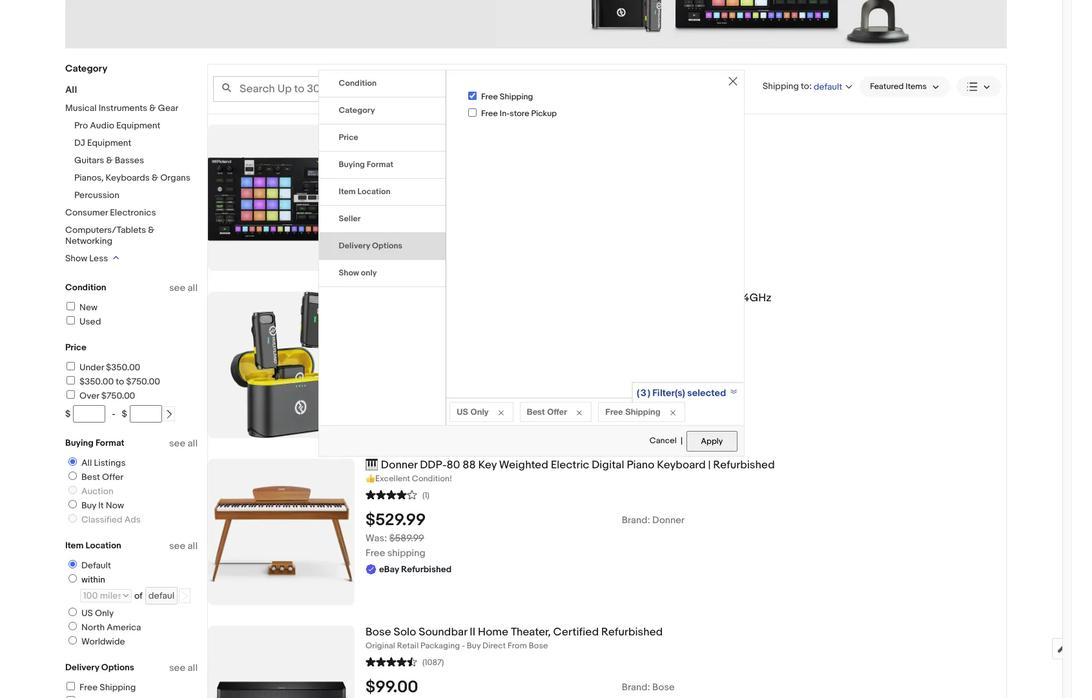 Task type: locate. For each thing, give the bounding box(es) containing it.
see all
[[169, 282, 198, 295], [169, 438, 198, 450], [169, 541, 198, 553], [169, 663, 198, 675]]

2 horizontal spatial free shipping
[[605, 407, 661, 417]]

$ left maximum value text field at left bottom
[[122, 409, 127, 420]]

us up '88'
[[457, 407, 468, 417]]

0 horizontal spatial item location
[[65, 541, 121, 552]]

buy inside bose solo soundbar ii home theater, certified refurbished original retail packaging - buy direct from bose
[[467, 641, 481, 652]]

$350.00 up to
[[106, 362, 140, 373]]

see all button for condition
[[169, 282, 198, 295]]

keyboards
[[106, 172, 150, 183]]

show inside the all musical instruments & gear pro audio equipment dj equipment guitars & basses pianos, keyboards & organs percussion consumer electronics computers/tablets & networking show less
[[65, 253, 87, 264]]

condition up roland at the left of the page
[[339, 78, 377, 89]]

US Only radio
[[68, 609, 77, 617]]

New checkbox
[[67, 302, 75, 311]]

0 vertical spatial free shipping
[[481, 92, 533, 102]]

1 horizontal spatial options
[[372, 241, 403, 251]]

Minimum Value text field
[[73, 406, 105, 423]]

refurbished right |
[[713, 459, 775, 472]]

ebay refurbished
[[379, 187, 452, 198], [379, 339, 452, 350], [379, 564, 452, 575]]

buying format
[[339, 160, 393, 170], [65, 438, 124, 449]]

1 vertical spatial condition
[[65, 282, 106, 293]]

1 vertical spatial item
[[65, 541, 84, 552]]

hollyland lark m1 wireless lavalier microphone, noise cancellation 656ft 2.4ghz
[[366, 292, 772, 305]]

see all for item location
[[169, 541, 198, 553]]

3 see all from the top
[[169, 541, 198, 553]]

hollyland
[[366, 292, 413, 305]]

2 vertical spatial bose
[[652, 682, 675, 694]]

🎹
[[366, 459, 379, 472]]

👍Excellent Condition! text field
[[366, 474, 1006, 485]]

$750.00 right to
[[126, 377, 160, 388]]

category up musical at the top
[[65, 63, 107, 75]]

location up default
[[86, 541, 121, 552]]

delivery up show only
[[339, 241, 370, 251]]

price up under $350.00 option at bottom
[[65, 342, 87, 353]]

80
[[447, 459, 460, 472]]

1 horizontal spatial category
[[339, 105, 375, 116]]

buy down ii
[[467, 641, 481, 652]]

ebay refurbished down shipping
[[379, 564, 452, 575]]

shipping up free in-store pickup
[[500, 92, 533, 102]]

condition
[[339, 78, 377, 89], [65, 282, 106, 293]]

lavalier
[[500, 292, 538, 305]]

condition up the new
[[65, 282, 106, 293]]

us only
[[457, 407, 489, 417], [81, 609, 114, 620]]

1 vertical spatial item location
[[65, 541, 121, 552]]

all listings link
[[63, 458, 128, 469]]

refurbished up original retail packaging - buy direct from bose text box
[[601, 627, 663, 640]]

studio
[[535, 125, 567, 138]]

only up north america link
[[95, 609, 114, 620]]

shipping down worldwide
[[100, 683, 136, 694]]

0 horizontal spatial only
[[95, 609, 114, 620]]

1 horizontal spatial -
[[462, 641, 465, 652]]

$350.00
[[106, 362, 140, 373], [79, 377, 114, 388]]

hollyland lark m1 wireless lavalier microphone, noise cancellation 656ft 2.4ghz image
[[231, 292, 332, 439]]

1 vertical spatial buying format
[[65, 438, 124, 449]]

best offer down the all listings
[[81, 472, 123, 483]]

0 vertical spatial condition
[[339, 78, 377, 89]]

auction
[[81, 486, 113, 497]]

$350.00 to $750.00 checkbox
[[67, 377, 75, 385]]

2 horizontal spatial shipping
[[625, 407, 661, 417]]

buying inside tab list
[[339, 160, 365, 170]]

donner inside brand: donner was: $589.99 free shipping
[[652, 515, 685, 527]]

free shipping for left free shipping option
[[79, 683, 136, 694]]

0 horizontal spatial us
[[81, 609, 93, 620]]

1 vertical spatial price
[[65, 342, 87, 353]]

0 horizontal spatial show
[[65, 253, 87, 264]]

equipment up 'guitars & basses' link
[[87, 138, 131, 149]]

0 vertical spatial all
[[65, 84, 77, 96]]

2 see all from the top
[[169, 438, 198, 450]]

0 horizontal spatial location
[[86, 541, 121, 552]]

keyboard
[[657, 459, 706, 472]]

1 vertical spatial show
[[339, 268, 359, 279]]

& down electronics
[[148, 225, 155, 236]]

&
[[149, 103, 156, 114], [106, 155, 113, 166], [152, 172, 158, 183], [148, 225, 155, 236]]

tab list containing condition
[[319, 71, 446, 288]]

retail
[[397, 641, 419, 652]]

& left organs at the left of page
[[152, 172, 158, 183]]

default link
[[63, 561, 114, 572]]

delivery options up free shipping link
[[65, 663, 134, 674]]

0 vertical spatial offer
[[547, 407, 567, 417]]

free
[[481, 92, 498, 102], [481, 108, 498, 119], [605, 407, 623, 417], [366, 548, 385, 560], [79, 683, 98, 694]]

listings
[[94, 458, 126, 469]]

0 vertical spatial us only
[[457, 407, 489, 417]]

1 see from the top
[[169, 282, 186, 295]]

0 horizontal spatial category
[[65, 63, 107, 75]]

buying up all listings option
[[65, 438, 94, 449]]

item
[[339, 187, 356, 197], [65, 541, 84, 552]]

buying left 114
[[339, 160, 365, 170]]

certified
[[553, 627, 599, 640]]

ebay
[[379, 187, 399, 198], [379, 339, 399, 350], [379, 564, 399, 575]]

free shipping down worldwide
[[79, 683, 136, 694]]

location inside tab list
[[358, 187, 391, 197]]

under $350.00 link
[[65, 362, 140, 373]]

equipment down instruments at the left top of page
[[116, 120, 160, 131]]

free shipping down (
[[605, 407, 661, 417]]

1 vertical spatial buy
[[467, 641, 481, 652]]

1 vertical spatial $350.00
[[79, 377, 114, 388]]

2.4ghz
[[734, 292, 772, 305]]

all for condition
[[188, 282, 198, 295]]

0 vertical spatial brand:
[[622, 515, 650, 527]]

1 vertical spatial ebay
[[379, 339, 399, 350]]

category
[[65, 63, 107, 75], [339, 105, 375, 116]]

delivery options up only
[[339, 241, 403, 251]]

Buy It Now radio
[[68, 501, 77, 509]]

guitars
[[74, 155, 104, 166]]

buy left the it
[[81, 501, 96, 512]]

1 vertical spatial ebay refurbished
[[379, 339, 452, 350]]

tab list
[[319, 71, 446, 288]]

percussion link
[[74, 190, 119, 201]]

(1)
[[422, 491, 430, 501]]

0 vertical spatial ebay
[[379, 187, 399, 198]]

0 horizontal spatial buying format
[[65, 438, 124, 449]]

all for all musical instruments & gear pro audio equipment dj equipment guitars & basses pianos, keyboards & organs percussion consumer electronics computers/tablets & networking show less
[[65, 84, 77, 96]]

0 horizontal spatial us only
[[81, 609, 114, 620]]

all
[[188, 282, 198, 295], [188, 438, 198, 450], [188, 541, 198, 553], [188, 663, 198, 675]]

basses
[[115, 155, 144, 166]]

free left in-
[[481, 108, 498, 119]]

see for buying format
[[169, 438, 186, 450]]

bose down original retail packaging - buy direct from bose text box
[[652, 682, 675, 694]]

1 horizontal spatial free shipping
[[481, 92, 533, 102]]

location down 114
[[358, 187, 391, 197]]

original
[[366, 641, 395, 652]]

free inside brand: donner was: $589.99 free shipping
[[366, 548, 385, 560]]

best up the "weighted"
[[527, 407, 545, 417]]

0 vertical spatial delivery options
[[339, 241, 403, 251]]

0 horizontal spatial delivery options
[[65, 663, 134, 674]]

pianos, keyboards & organs link
[[74, 172, 190, 183]]

noise
[[606, 292, 635, 305]]

refurbished inside bose solo soundbar ii home theater, certified refurbished original retail packaging - buy direct from bose
[[601, 627, 663, 640]]

us
[[457, 407, 468, 417], [81, 609, 93, 620]]

4 see all from the top
[[169, 663, 198, 675]]

new link
[[65, 302, 98, 313]]

2 vertical spatial ebay refurbished
[[379, 564, 452, 575]]

ebay refurbished down lark
[[379, 339, 452, 350]]

4 see from the top
[[169, 663, 186, 675]]

1 vertical spatial free shipping
[[605, 407, 661, 417]]

bose up original
[[366, 627, 391, 640]]

ebay down hollyland
[[379, 339, 399, 350]]

$750.00
[[126, 377, 160, 388], [101, 391, 135, 402]]

0 vertical spatial category
[[65, 63, 107, 75]]

0 horizontal spatial buying
[[65, 438, 94, 449]]

0 vertical spatial options
[[372, 241, 403, 251]]

offer up electric
[[547, 407, 567, 417]]

donner up 👍excellent
[[381, 459, 418, 472]]

free down worldwide link
[[79, 683, 98, 694]]

cancel button
[[649, 431, 678, 453]]

1 all from the top
[[188, 282, 198, 295]]

1 brand: from the top
[[622, 515, 650, 527]]

donner down 👍excellent condition! text box
[[652, 515, 685, 527]]

donner inside 🎹 donner ddp-80 88 key weighted electric digital piano keyboard | refurbished 👍excellent condition!
[[381, 459, 418, 472]]

0 vertical spatial price
[[339, 133, 358, 143]]

114
[[366, 170, 378, 182]]

- inside bose solo soundbar ii home theater, certified refurbished original retail packaging - buy direct from bose
[[462, 641, 465, 652]]

weighted
[[499, 459, 548, 472]]

1 horizontal spatial us
[[457, 407, 468, 417]]

1 see all from the top
[[169, 282, 198, 295]]

all for delivery options
[[188, 663, 198, 675]]

4 see all button from the top
[[169, 663, 198, 675]]

best offer up electric
[[527, 407, 567, 417]]

shipping down 3
[[625, 407, 661, 417]]

0 vertical spatial $750.00
[[126, 377, 160, 388]]

1 vertical spatial free shipping checkbox
[[67, 683, 75, 691]]

buying format up all listings "link"
[[65, 438, 124, 449]]

only up key
[[471, 407, 489, 417]]

ebay down 114 watching
[[379, 187, 399, 198]]

bose down theater,
[[529, 641, 548, 652]]

shipping
[[500, 92, 533, 102], [625, 407, 661, 417], [100, 683, 136, 694]]

2 $ from the left
[[122, 409, 127, 420]]

show inside tab list
[[339, 268, 359, 279]]

ebay for $529.99
[[379, 564, 399, 575]]

brand: donner was: $589.99 free shipping
[[366, 515, 685, 560]]

buying format down roland at the left of the page
[[339, 160, 393, 170]]

1 horizontal spatial item
[[339, 187, 356, 197]]

Free In-store Pickup checkbox
[[67, 697, 75, 699]]

0 vertical spatial location
[[358, 187, 391, 197]]

category up roland at the left of the page
[[339, 105, 375, 116]]

under $350.00
[[79, 362, 140, 373]]

show left only
[[339, 268, 359, 279]]

0 vertical spatial free shipping checkbox
[[468, 92, 477, 100]]

( 3 ) filter(s) selected
[[637, 388, 726, 400]]

& down dj equipment 'link'
[[106, 155, 113, 166]]

Auction radio
[[68, 486, 77, 495]]

default
[[81, 561, 111, 572]]

microphone,
[[540, 292, 604, 305]]

close image
[[728, 77, 737, 86]]

1 horizontal spatial shipping
[[500, 92, 533, 102]]

bose
[[366, 627, 391, 640], [529, 641, 548, 652], [652, 682, 675, 694]]

Over $750.00 checkbox
[[67, 391, 75, 399]]

see all button for buying format
[[169, 438, 198, 450]]

0 horizontal spatial best offer
[[81, 472, 123, 483]]

us only link
[[63, 609, 116, 620]]

see all button
[[169, 282, 198, 295], [169, 438, 198, 450], [169, 541, 198, 553], [169, 663, 198, 675]]

ebay down shipping
[[379, 564, 399, 575]]

price
[[339, 133, 358, 143], [65, 342, 87, 353]]

all up musical at the top
[[65, 84, 77, 96]]

0 vertical spatial best offer
[[527, 407, 567, 417]]

$750.00 down "$350.00 to $750.00"
[[101, 391, 135, 402]]

all right all listings option
[[81, 458, 92, 469]]

2 horizontal spatial bose
[[652, 682, 675, 694]]

options up free shipping link
[[101, 663, 134, 674]]

0 horizontal spatial format
[[96, 438, 124, 449]]

best
[[527, 407, 545, 417], [81, 472, 100, 483]]

less
[[89, 253, 108, 264]]

show less button
[[65, 253, 119, 264]]

1 horizontal spatial free shipping checkbox
[[468, 92, 477, 100]]

Free Shipping checkbox
[[468, 92, 477, 100], [67, 683, 75, 691]]

4 all from the top
[[188, 663, 198, 675]]

show down networking
[[65, 253, 87, 264]]

1 horizontal spatial location
[[358, 187, 391, 197]]

it
[[98, 501, 104, 512]]

format up "listings" on the bottom
[[96, 438, 124, 449]]

1 horizontal spatial delivery
[[339, 241, 370, 251]]

0 horizontal spatial all
[[65, 84, 77, 96]]

auction link
[[63, 486, 116, 497]]

1 horizontal spatial $
[[122, 409, 127, 420]]

2 all from the top
[[188, 438, 198, 450]]

watching
[[380, 170, 420, 182]]

3 see all button from the top
[[169, 541, 198, 553]]

options up only
[[372, 241, 403, 251]]

format down roland at the left of the page
[[367, 160, 393, 170]]

Classified Ads radio
[[68, 515, 77, 523]]

ebay refurbished down watching
[[379, 187, 452, 198]]

us only up "north"
[[81, 609, 114, 620]]

north
[[81, 623, 105, 634]]

buy it now link
[[63, 501, 127, 512]]

brand: inside brand: donner was: $589.99 free shipping
[[622, 515, 650, 527]]

0 horizontal spatial bose
[[366, 627, 391, 640]]

0 vertical spatial only
[[471, 407, 489, 417]]

item location down 114
[[339, 187, 391, 197]]

gear
[[158, 103, 178, 114]]

offer down "listings" on the bottom
[[102, 472, 123, 483]]

1 vertical spatial offer
[[102, 472, 123, 483]]

0 horizontal spatial -
[[112, 409, 115, 420]]

free down was:
[[366, 548, 385, 560]]

best up "auction" link
[[81, 472, 100, 483]]

- down over $750.00
[[112, 409, 115, 420]]

Default radio
[[68, 561, 77, 569]]

1 ebay from the top
[[379, 187, 399, 198]]

show
[[65, 253, 87, 264], [339, 268, 359, 279]]

1 horizontal spatial show
[[339, 268, 359, 279]]

see all button for delivery options
[[169, 663, 198, 675]]

price left roland at the left of the page
[[339, 133, 358, 143]]

2 see from the top
[[169, 438, 186, 450]]

2 see all button from the top
[[169, 438, 198, 450]]

item up default option
[[65, 541, 84, 552]]

free shipping up in-
[[481, 92, 533, 102]]

donner for 🎹
[[381, 459, 418, 472]]

buy it now
[[81, 501, 124, 512]]

3 ebay from the top
[[379, 564, 399, 575]]

0 horizontal spatial delivery
[[65, 663, 99, 674]]

0 vertical spatial ebay refurbished
[[379, 187, 452, 198]]

1 vertical spatial best
[[81, 472, 100, 483]]

3 all from the top
[[188, 541, 198, 553]]

free shipping link
[[65, 683, 136, 694]]

3 ebay refurbished from the top
[[379, 564, 452, 575]]

1 see all button from the top
[[169, 282, 198, 295]]

2 vertical spatial ebay
[[379, 564, 399, 575]]

3 see from the top
[[169, 541, 186, 553]]

👍excellent
[[366, 474, 410, 484]]

1 horizontal spatial donner
[[652, 515, 685, 527]]

1 vertical spatial us
[[81, 609, 93, 620]]

free shipping checkbox up free in-store pickup checkbox
[[67, 683, 75, 691]]

item location up default
[[65, 541, 121, 552]]

us right us only radio
[[81, 609, 93, 620]]

free in-store pickup
[[481, 108, 557, 119]]

us only up '88'
[[457, 407, 489, 417]]

0 vertical spatial donner
[[381, 459, 418, 472]]

soundbar
[[419, 627, 467, 640]]

see all for delivery options
[[169, 663, 198, 675]]

all inside the all musical instruments & gear pro audio equipment dj equipment guitars & basses pianos, keyboards & organs percussion consumer electronics computers/tablets & networking show less
[[65, 84, 77, 96]]

1 vertical spatial options
[[101, 663, 134, 674]]

1
[[470, 125, 474, 138]]

$ down over $750.00 checkbox
[[65, 409, 71, 420]]

2 brand: from the top
[[622, 682, 650, 694]]

free shipping checkbox up free in-store pickup option on the left top of the page
[[468, 92, 477, 100]]

delivery up free shipping link
[[65, 663, 99, 674]]

from
[[508, 641, 527, 652]]

ads
[[124, 515, 141, 526]]

1 vertical spatial buying
[[65, 438, 94, 449]]

electronics
[[110, 207, 156, 218]]

1 $ from the left
[[65, 409, 71, 420]]

1 ebay refurbished from the top
[[379, 187, 452, 198]]

buy
[[81, 501, 96, 512], [467, 641, 481, 652]]

0 horizontal spatial buy
[[81, 501, 96, 512]]

0 vertical spatial best
[[527, 407, 545, 417]]

$350.00 up over $750.00 link
[[79, 377, 114, 388]]

2 ebay refurbished from the top
[[379, 339, 452, 350]]

1 vertical spatial category
[[339, 105, 375, 116]]

1 horizontal spatial buy
[[467, 641, 481, 652]]

0 horizontal spatial $
[[65, 409, 71, 420]]

- right packaging
[[462, 641, 465, 652]]

item up 'seller'
[[339, 187, 356, 197]]

options
[[372, 241, 403, 251], [101, 663, 134, 674]]

mv-
[[450, 125, 470, 138]]



Task type: describe. For each thing, give the bounding box(es) containing it.
ii
[[470, 627, 476, 640]]

delivery options inside tab list
[[339, 241, 403, 251]]

North America radio
[[68, 623, 77, 631]]

percussion
[[74, 190, 119, 201]]

cancel
[[650, 436, 677, 447]]

Best Offer radio
[[68, 472, 77, 481]]

see for item location
[[169, 541, 186, 553]]

see for condition
[[169, 282, 186, 295]]

north america
[[81, 623, 141, 634]]

bose solo soundbar ii home theater, certified refurbished image
[[208, 645, 355, 699]]

1 horizontal spatial bose
[[529, 641, 548, 652]]

default text field
[[145, 588, 177, 605]]

within
[[81, 575, 105, 586]]

2 vertical spatial shipping
[[100, 683, 136, 694]]

used
[[79, 317, 101, 328]]

all musical instruments & gear pro audio equipment dj equipment guitars & basses pianos, keyboards & organs percussion consumer electronics computers/tablets & networking show less
[[65, 84, 190, 264]]

ddp-
[[420, 459, 447, 472]]

solo
[[394, 627, 416, 640]]

$ for maximum value text field at left bottom
[[122, 409, 127, 420]]

Used checkbox
[[67, 317, 75, 325]]

0 horizontal spatial price
[[65, 342, 87, 353]]

Under $350.00 checkbox
[[67, 362, 75, 371]]

0 vertical spatial $350.00
[[106, 362, 140, 373]]

0 vertical spatial buy
[[81, 501, 96, 512]]

brand: for donner
[[622, 515, 650, 527]]

)
[[648, 388, 651, 400]]

roland verselab mv-1 production studio refurbished image
[[208, 125, 355, 271]]

classified
[[81, 515, 122, 526]]

656ft
[[704, 292, 731, 305]]

1 horizontal spatial best offer
[[527, 407, 567, 417]]

classified ads
[[81, 515, 141, 526]]

1 horizontal spatial price
[[339, 133, 358, 143]]

$527.99
[[366, 148, 425, 168]]

organs
[[160, 172, 190, 183]]

🎹 donner ddp-80 88 key weighted electric digital piano keyboard | refurbished 👍excellent condition!
[[366, 459, 775, 484]]

dj
[[74, 138, 85, 149]]

new
[[79, 302, 98, 313]]

america
[[107, 623, 141, 634]]

home
[[478, 627, 508, 640]]

only
[[361, 268, 377, 279]]

see all for buying format
[[169, 438, 198, 450]]

consumer
[[65, 207, 108, 218]]

1 horizontal spatial us only
[[457, 407, 489, 417]]

theater,
[[511, 627, 551, 640]]

Maximum Value text field
[[130, 406, 162, 423]]

0 horizontal spatial free shipping checkbox
[[67, 683, 75, 691]]

packaging
[[421, 641, 460, 652]]

audio
[[90, 120, 114, 131]]

over
[[79, 391, 99, 402]]

0 vertical spatial shipping
[[500, 92, 533, 102]]

0 horizontal spatial item
[[65, 541, 84, 552]]

0 horizontal spatial options
[[101, 663, 134, 674]]

instruments
[[99, 103, 147, 114]]

Original Retail Packaging - Buy Direct From Bose text field
[[366, 641, 1006, 652]]

0 vertical spatial bose
[[366, 627, 391, 640]]

hollyland lark m1 wireless lavalier microphone, noise cancellation 656ft 2.4ghz link
[[366, 292, 1006, 305]]

submit price range image
[[165, 410, 174, 419]]

store
[[510, 108, 529, 119]]

go image
[[180, 593, 189, 602]]

ebay refurbished for $529.99
[[379, 564, 452, 575]]

classified ads link
[[63, 515, 143, 526]]

refurbished inside 🎹 donner ddp-80 88 key weighted electric digital piano keyboard | refurbished 👍excellent condition!
[[713, 459, 775, 472]]

0 vertical spatial us
[[457, 407, 468, 417]]

all for buying format
[[188, 438, 198, 450]]

best offer link
[[63, 472, 126, 483]]

within radio
[[68, 575, 77, 583]]

guitars & basses link
[[74, 155, 144, 166]]

donner for brand:
[[652, 515, 685, 527]]

format inside tab list
[[367, 160, 393, 170]]

pickup
[[531, 108, 557, 119]]

1 vertical spatial location
[[86, 541, 121, 552]]

of
[[134, 591, 143, 602]]

ebay refurbished for $527.99
[[379, 187, 452, 198]]

1 vertical spatial shipping
[[625, 407, 661, 417]]

2 ebay from the top
[[379, 339, 399, 350]]

4 out of 5 stars image
[[366, 489, 417, 501]]

used link
[[65, 317, 101, 328]]

$ for minimum value text field
[[65, 409, 71, 420]]

0 vertical spatial equipment
[[116, 120, 160, 131]]

electric
[[551, 459, 589, 472]]

0 horizontal spatial offer
[[102, 472, 123, 483]]

free shipping for free shipping option to the right
[[481, 92, 533, 102]]

3
[[641, 388, 647, 400]]

in-
[[500, 108, 510, 119]]

1 vertical spatial $750.00
[[101, 391, 135, 402]]

0 vertical spatial -
[[112, 409, 115, 420]]

worldwide
[[81, 637, 125, 648]]

$350.00 to $750.00 link
[[65, 377, 160, 388]]

over $750.00
[[79, 391, 135, 402]]

bose solo soundbar ii home theater, certified refurbished original retail packaging - buy direct from bose
[[366, 627, 663, 652]]

key
[[478, 459, 497, 472]]

1 vertical spatial best offer
[[81, 472, 123, 483]]

refurbished down watching
[[401, 187, 452, 198]]

consumer electronics link
[[65, 207, 156, 218]]

now
[[106, 501, 124, 512]]

(1) link
[[366, 489, 430, 501]]

selected
[[687, 388, 726, 400]]

1 horizontal spatial item location
[[339, 187, 391, 197]]

88
[[463, 459, 476, 472]]

digital
[[592, 459, 624, 472]]

worldwide link
[[63, 637, 128, 648]]

was:
[[366, 533, 387, 545]]

see all button for item location
[[169, 541, 198, 553]]

roland verselab mv-1 production studio refurbished link
[[366, 125, 1006, 138]]

583
[[517, 83, 533, 94]]

wireless
[[454, 292, 497, 305]]

(
[[637, 388, 640, 400]]

0 horizontal spatial best
[[81, 472, 100, 483]]

0 horizontal spatial condition
[[65, 282, 106, 293]]

free up free in-store pickup
[[481, 92, 498, 102]]

production
[[477, 125, 532, 138]]

1 horizontal spatial best
[[527, 407, 545, 417]]

1 vertical spatial delivery options
[[65, 663, 134, 674]]

all for all listings
[[81, 458, 92, 469]]

1 vertical spatial equipment
[[87, 138, 131, 149]]

|
[[708, 459, 711, 472]]

Free In-store Pickup checkbox
[[468, 108, 477, 117]]

musical
[[65, 103, 97, 114]]

(1087) link
[[366, 656, 444, 668]]

1 horizontal spatial condition
[[339, 78, 377, 89]]

Worldwide radio
[[68, 637, 77, 645]]

1 horizontal spatial buying format
[[339, 160, 393, 170]]

item inside tab list
[[339, 187, 356, 197]]

ebay for $527.99
[[379, 187, 399, 198]]

refurbished down lark
[[401, 339, 452, 350]]

🎹 donner ddp-80 88 key weighted electric digital piano keyboard | refurbished image
[[208, 459, 355, 606]]

$529.99
[[366, 511, 426, 531]]

brand: for bose
[[622, 682, 650, 694]]

to
[[116, 377, 124, 388]]

free up digital
[[605, 407, 623, 417]]

see all for condition
[[169, 282, 198, 295]]

show only
[[339, 268, 377, 279]]

1 vertical spatial delivery
[[65, 663, 99, 674]]

& left gear at the left of the page
[[149, 103, 156, 114]]

see for delivery options
[[169, 663, 186, 675]]

all for item location
[[188, 541, 198, 553]]

1 vertical spatial us only
[[81, 609, 114, 620]]

All Listings radio
[[68, 458, 77, 466]]

under
[[79, 362, 104, 373]]

networking
[[65, 236, 112, 247]]

seller
[[339, 214, 361, 224]]

condition!
[[412, 474, 452, 484]]

Apply submit
[[687, 432, 737, 452]]

🎹 donner ddp-80 88 key weighted electric digital piano keyboard | refurbished link
[[366, 459, 1006, 473]]

refurbished right studio on the top of the page
[[570, 125, 631, 138]]

pianos,
[[74, 172, 104, 183]]

refurbished down shipping
[[401, 564, 452, 575]]

583 results
[[517, 83, 565, 94]]

$589.99
[[389, 533, 424, 545]]

4.5 out of 5 stars image
[[366, 656, 417, 668]]

lark
[[415, 292, 436, 305]]

cancellation
[[638, 292, 702, 305]]

results
[[535, 83, 565, 94]]

1 horizontal spatial only
[[471, 407, 489, 417]]



Task type: vqa. For each thing, say whether or not it's contained in the screenshot.
Owned corresponding to Miffy Limited Edition Umbrella Toys Anime Daily Items Free Shipping in JP15
no



